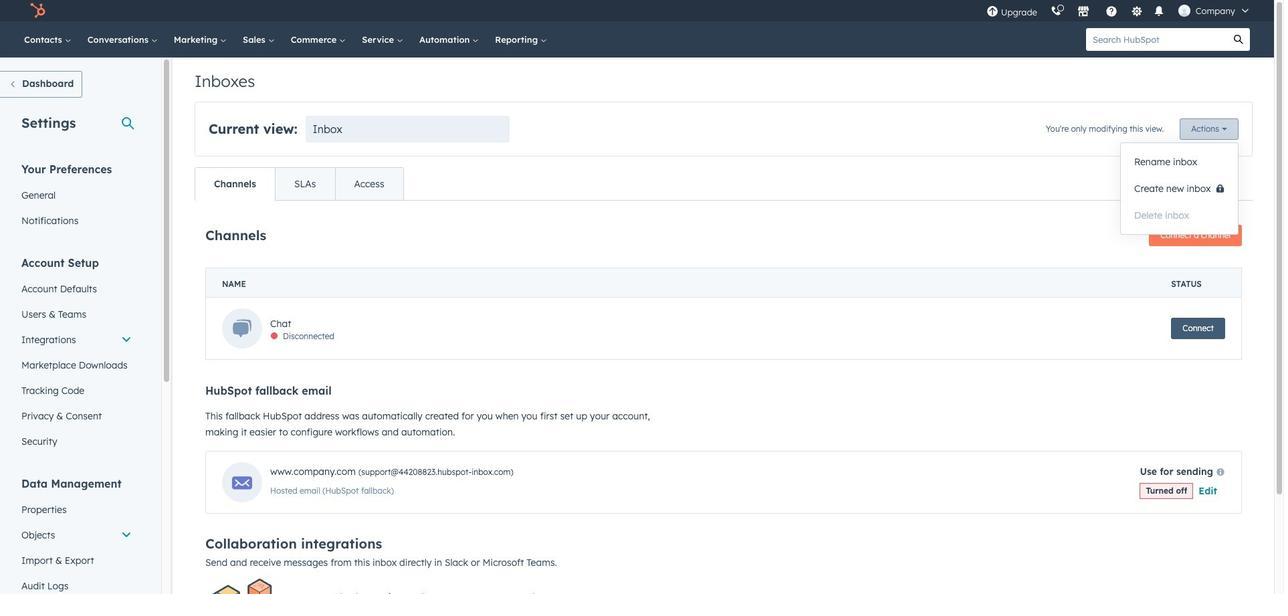Task type: vqa. For each thing, say whether or not it's contained in the screenshot.
'Undo skip'
no



Task type: locate. For each thing, give the bounding box(es) containing it.
tab list
[[195, 167, 404, 201]]

account setup element
[[13, 256, 140, 454]]

tab panel
[[195, 200, 1253, 594]]

jacob simon image
[[1179, 5, 1191, 17]]

banner
[[205, 221, 1243, 246]]

menu
[[980, 0, 1259, 21]]

Search HubSpot search field
[[1087, 28, 1228, 51]]

marketplaces image
[[1078, 6, 1090, 18]]

your preferences element
[[13, 162, 140, 234]]



Task type: describe. For each thing, give the bounding box(es) containing it.
data management element
[[13, 476, 140, 594]]



